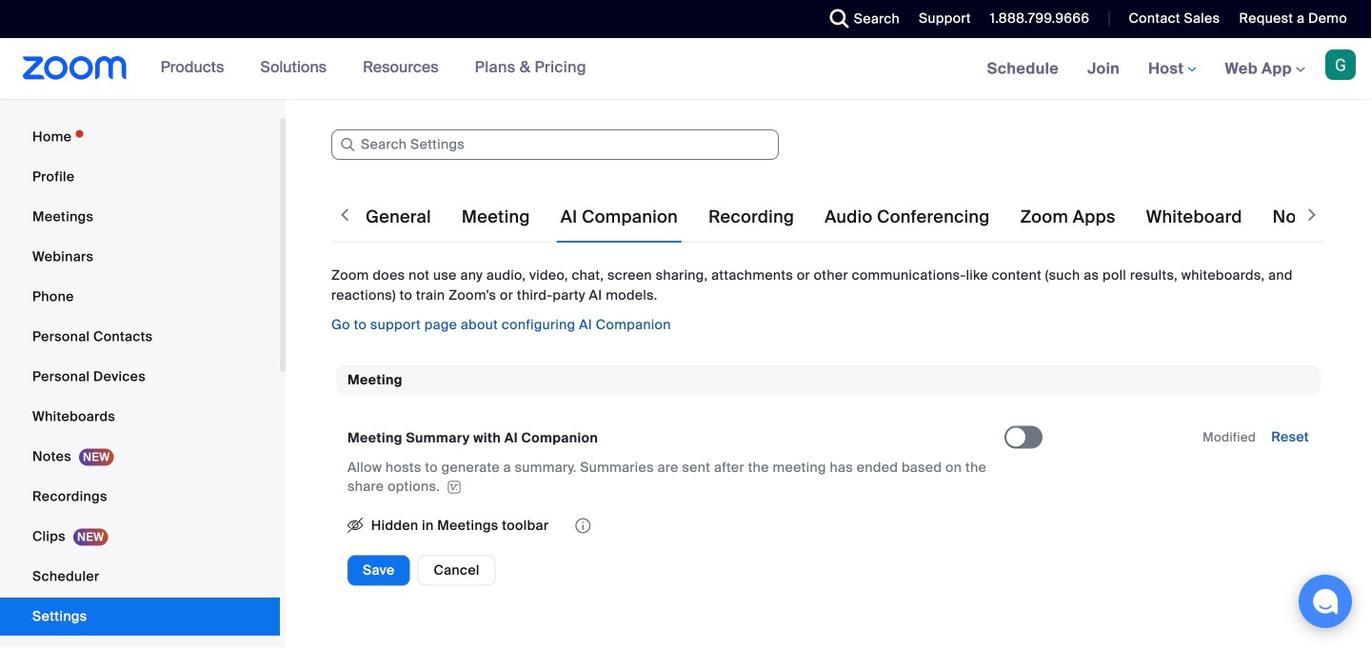 Task type: locate. For each thing, give the bounding box(es) containing it.
open chat image
[[1312, 588, 1339, 615]]

Search Settings text field
[[331, 129, 779, 160]]

zoom logo image
[[23, 56, 127, 80]]

banner
[[0, 38, 1371, 100]]

product information navigation
[[146, 38, 601, 99]]

scroll left image
[[335, 206, 354, 225]]

profile picture image
[[1325, 50, 1356, 80]]

meetings navigation
[[973, 38, 1371, 100]]

meeting element
[[336, 366, 1321, 618]]

scroll right image
[[1303, 206, 1322, 225]]

personal menu menu
[[0, 118, 280, 647]]

tabs of my account settings page tab list
[[362, 190, 1371, 244]]



Task type: vqa. For each thing, say whether or not it's contained in the screenshot.
Scroll right icon
yes



